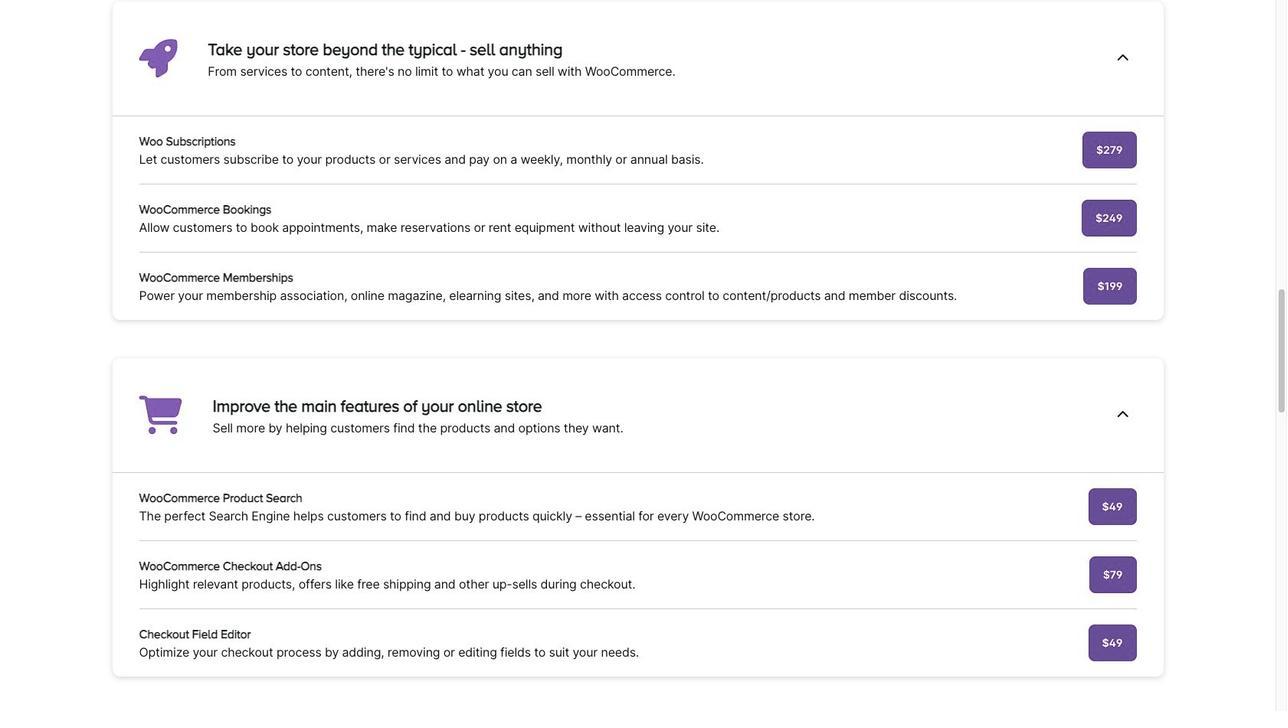 Task type: describe. For each thing, give the bounding box(es) containing it.
chevron up image
[[1117, 52, 1129, 65]]



Task type: locate. For each thing, give the bounding box(es) containing it.
chevron up image
[[1117, 410, 1129, 422]]



Task type: vqa. For each thing, say whether or not it's contained in the screenshot.
get
no



